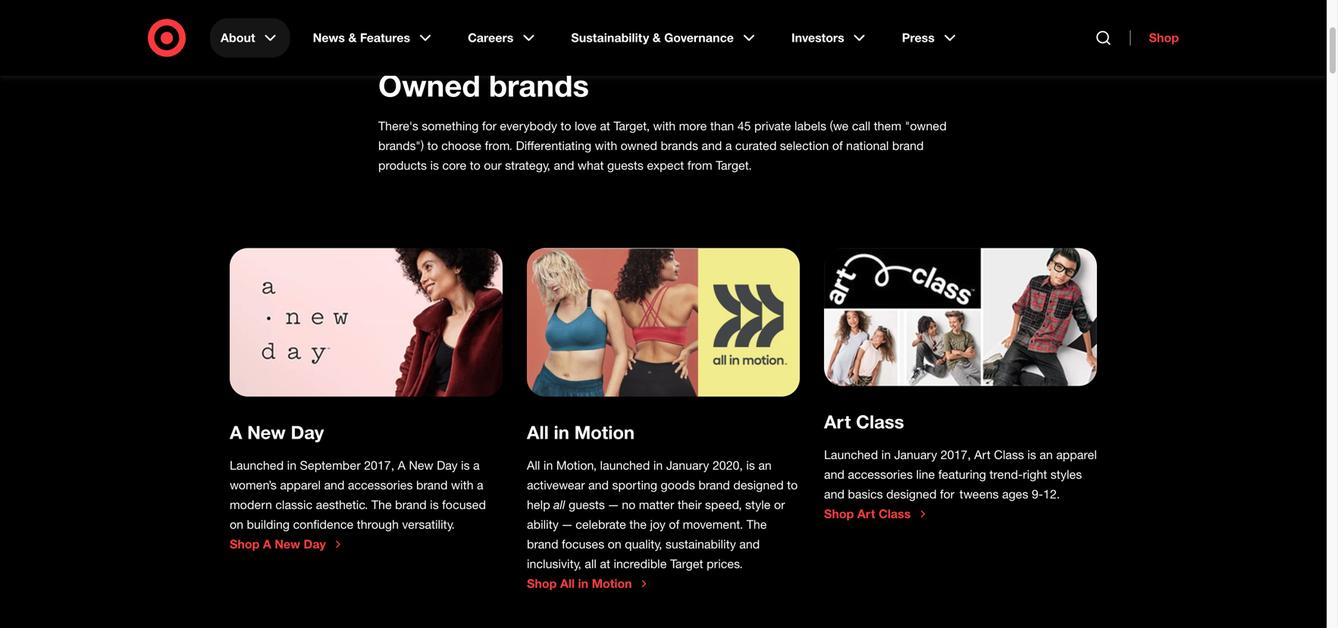 Task type: locate. For each thing, give the bounding box(es) containing it.
sporting
[[612, 478, 658, 493]]

0 vertical spatial at
[[600, 119, 610, 133]]

1 horizontal spatial launched
[[824, 448, 878, 463]]

1 horizontal spatial designed
[[887, 487, 937, 502]]

with inside the launched in september 2017, a new day is a women's apparel and accessories brand with a modern classic aesthetic. the brand is focused on building confidence through versatility. shop a new day
[[451, 478, 474, 493]]

an right 2020, on the right bottom of page
[[759, 458, 772, 473]]

0 vertical spatial the
[[371, 498, 392, 513]]

september
[[300, 458, 361, 473]]

launched
[[824, 448, 878, 463], [230, 458, 284, 473]]

0 vertical spatial brands
[[489, 67, 589, 104]]

1 vertical spatial apparel
[[280, 478, 321, 493]]

1 horizontal spatial on
[[608, 537, 622, 552]]

love
[[575, 119, 597, 133]]

is inside launched in january 2017, art class is an apparel and accessories line featuring trend-right styles and basics designed for  tweens ages 9-12. shop art class
[[1028, 448, 1037, 463]]

brand down '"owned'
[[893, 138, 924, 153]]

0 horizontal spatial all
[[554, 498, 569, 513]]

class
[[856, 411, 904, 433], [994, 448, 1024, 463], [879, 507, 911, 522]]

1 & from the left
[[348, 30, 357, 45]]

0 horizontal spatial launched
[[230, 458, 284, 473]]

1 vertical spatial on
[[608, 537, 622, 552]]

on down celebrate
[[608, 537, 622, 552]]

is inside 'there's something for everybody to love at target, with more than 45 private labels (we call them "owned brands") to choose from. differentiating with owned brands and a curated selection of national brand products is core to our strategy, and what guests expect from target.'
[[430, 158, 439, 173]]

0 vertical spatial on
[[230, 518, 243, 532]]

0 vertical spatial apparel
[[1057, 448, 1097, 463]]

0 horizontal spatial —
[[562, 518, 572, 532]]

aesthetic.
[[316, 498, 368, 513]]

designed
[[734, 478, 784, 493], [887, 487, 937, 502]]

2 at from the top
[[600, 557, 610, 572]]

1 horizontal spatial the
[[747, 518, 767, 532]]

on inside the launched in september 2017, a new day is a women's apparel and accessories brand with a modern classic aesthetic. the brand is focused on building confidence through versatility. shop a new day
[[230, 518, 243, 532]]

at
[[600, 119, 610, 133], [600, 557, 610, 572]]

0 horizontal spatial january
[[666, 458, 709, 473]]

0 horizontal spatial apparel
[[280, 478, 321, 493]]

about link
[[210, 18, 290, 58]]

1 vertical spatial a
[[263, 537, 271, 552]]

0 horizontal spatial art
[[824, 411, 851, 433]]

guests inside 'there's something for everybody to love at target, with more than 45 private labels (we call them "owned brands") to choose from. differentiating with owned brands and a curated selection of national brand products is core to our strategy, and what guests expect from target.'
[[607, 158, 644, 173]]

is right 2020, on the right bottom of page
[[746, 458, 755, 473]]

1 vertical spatial at
[[600, 557, 610, 572]]

brand
[[893, 138, 924, 153], [416, 478, 448, 493], [699, 478, 730, 493], [395, 498, 427, 513], [527, 537, 559, 552]]

— left no
[[608, 498, 619, 513]]

accessories
[[848, 467, 913, 482], [348, 478, 413, 493]]

1 horizontal spatial with
[[595, 138, 617, 153]]

new down building
[[275, 537, 300, 552]]

1 vertical spatial brands
[[661, 138, 698, 153]]

1 horizontal spatial an
[[1040, 448, 1053, 463]]

2 horizontal spatial art
[[975, 448, 991, 463]]

in inside the launched in september 2017, a new day is a women's apparel and accessories brand with a modern classic aesthetic. the brand is focused on building confidence through versatility. shop a new day
[[287, 458, 297, 473]]

launched inside the launched in september 2017, a new day is a women's apparel and accessories brand with a modern classic aesthetic. the brand is focused on building confidence through versatility. shop a new day
[[230, 458, 284, 473]]

and inside all in motion, launched in january 2020, is an activewear and sporting goods brand designed to help
[[589, 478, 609, 493]]

curated
[[736, 138, 777, 153]]

an
[[1040, 448, 1053, 463], [759, 458, 772, 473]]

art class
[[824, 411, 904, 433]]

launched down "art class"
[[824, 448, 878, 463]]

sustainability & governance link
[[561, 18, 769, 58]]

is left core
[[430, 158, 439, 173]]

target.
[[716, 158, 752, 173]]

0 horizontal spatial designed
[[734, 478, 784, 493]]

day down confidence
[[304, 537, 326, 552]]

january up line
[[895, 448, 937, 463]]

2 vertical spatial new
[[275, 537, 300, 552]]

with
[[653, 119, 676, 133], [595, 138, 617, 153], [451, 478, 474, 493]]

2 & from the left
[[653, 30, 661, 45]]

is up the "right"
[[1028, 448, 1037, 463]]

class up trend-
[[994, 448, 1024, 463]]

motion down incredible
[[592, 577, 632, 591]]

a new day
[[230, 422, 324, 444]]

1 vertical spatial all
[[527, 458, 540, 473]]

1 vertical spatial day
[[437, 458, 458, 473]]

1 vertical spatial art
[[975, 448, 991, 463]]

accessories inside launched in january 2017, art class is an apparel and accessories line featuring trend-right styles and basics designed for  tweens ages 9-12. shop art class
[[848, 467, 913, 482]]

at inside 'there's something for everybody to love at target, with more than 45 private labels (we call them "owned brands") to choose from. differentiating with owned brands and a curated selection of national brand products is core to our strategy, and what guests expect from target.'
[[600, 119, 610, 133]]

1 horizontal spatial all
[[585, 557, 597, 572]]

& inside "link"
[[653, 30, 661, 45]]

1 horizontal spatial january
[[895, 448, 937, 463]]

0 vertical spatial guests
[[607, 158, 644, 173]]

brands inside 'there's something for everybody to love at target, with more than 45 private labels (we call them "owned brands") to choose from. differentiating with owned brands and a curated selection of national brand products is core to our strategy, and what guests expect from target.'
[[661, 138, 698, 153]]

1 vertical spatial class
[[994, 448, 1024, 463]]

in inside launched in january 2017, art class is an apparel and accessories line featuring trend-right styles and basics designed for  tweens ages 9-12. shop art class
[[882, 448, 891, 463]]

owned
[[378, 67, 481, 104]]

& left governance
[[653, 30, 661, 45]]

guests inside the guests — no matter their speed, style or ability — celebrate the joy of movement. the brand focuses on quality, sustainability and inclusivity, all at incredible target prices. shop all in motion
[[569, 498, 605, 513]]

an up the "right"
[[1040, 448, 1053, 463]]

and down motion,
[[589, 478, 609, 493]]

at inside the guests — no matter their speed, style or ability — celebrate the joy of movement. the brand focuses on quality, sustainability and inclusivity, all at incredible target prices. shop all in motion
[[600, 557, 610, 572]]

new right 2017, a
[[409, 458, 434, 473]]

goods
[[661, 478, 695, 493]]

2 vertical spatial with
[[451, 478, 474, 493]]

all for all in motion
[[527, 422, 549, 444]]

2 vertical spatial class
[[879, 507, 911, 522]]

about
[[221, 30, 255, 45]]

apparel up classic
[[280, 478, 321, 493]]

apparel
[[1057, 448, 1097, 463], [280, 478, 321, 493]]

0 horizontal spatial &
[[348, 30, 357, 45]]

brand down the ability
[[527, 537, 559, 552]]

all down activewear
[[554, 498, 569, 513]]

to left basics
[[787, 478, 798, 493]]

everybody
[[500, 119, 557, 133]]

new up the women's
[[247, 422, 286, 444]]

guests up celebrate
[[569, 498, 605, 513]]

0 horizontal spatial accessories
[[348, 478, 413, 493]]

careers link
[[457, 18, 549, 58]]

of
[[833, 138, 843, 153], [669, 518, 680, 532]]

0 horizontal spatial on
[[230, 518, 243, 532]]

in
[[554, 422, 569, 444], [882, 448, 891, 463], [287, 458, 297, 473], [544, 458, 553, 473], [654, 458, 663, 473], [578, 577, 589, 591]]

on down modern
[[230, 518, 243, 532]]

0 horizontal spatial an
[[759, 458, 772, 473]]

all
[[554, 498, 569, 513], [585, 557, 597, 572]]

1 horizontal spatial of
[[833, 138, 843, 153]]

news
[[313, 30, 345, 45]]

line
[[916, 467, 935, 482]]

of inside 'there's something for everybody to love at target, with more than 45 private labels (we call them "owned brands") to choose from. differentiating with owned brands and a curated selection of national brand products is core to our strategy, and what guests expect from target.'
[[833, 138, 843, 153]]

1 vertical spatial the
[[747, 518, 767, 532]]

accessories inside the launched in september 2017, a new day is a women's apparel and accessories brand with a modern classic aesthetic. the brand is focused on building confidence through versatility. shop a new day
[[348, 478, 413, 493]]

to down something
[[427, 138, 438, 153]]

9-
[[1032, 487, 1044, 502]]

a up the women's
[[230, 422, 242, 444]]

a
[[230, 422, 242, 444], [263, 537, 271, 552]]

0 vertical spatial —
[[608, 498, 619, 513]]

activewear
[[527, 478, 585, 493]]

motion up "launched"
[[575, 422, 635, 444]]

styles
[[1051, 467, 1082, 482]]

trend-
[[990, 467, 1023, 482]]

shop a new day link
[[230, 537, 344, 552]]

in for january
[[882, 448, 891, 463]]

all for all in motion, launched in january 2020, is an activewear and sporting goods brand designed to help
[[527, 458, 540, 473]]

to left love
[[561, 119, 571, 133]]

owned
[[621, 138, 657, 153]]

the
[[371, 498, 392, 513], [747, 518, 767, 532]]

0 vertical spatial a
[[230, 422, 242, 444]]

at up shop all in motion link
[[600, 557, 610, 572]]

motion
[[575, 422, 635, 444], [592, 577, 632, 591]]

day
[[291, 422, 324, 444], [437, 458, 458, 473], [304, 537, 326, 552]]

0 vertical spatial of
[[833, 138, 843, 153]]

1 at from the top
[[600, 119, 610, 133]]

news & features
[[313, 30, 410, 45]]

guests — no matter their speed, style or ability — celebrate the joy of movement. the brand focuses on quality, sustainability and inclusivity, all at incredible target prices. shop all in motion
[[527, 498, 785, 591]]

in up activewear
[[544, 458, 553, 473]]

the
[[630, 518, 647, 532]]

all inside the guests — no matter their speed, style or ability — celebrate the joy of movement. the brand focuses on quality, sustainability and inclusivity, all at incredible target prices. shop all in motion
[[585, 557, 597, 572]]

and up prices.
[[740, 537, 760, 552]]

a woman kissing another woman image
[[527, 248, 800, 397]]

and down than
[[702, 138, 722, 153]]

0 vertical spatial all
[[527, 422, 549, 444]]

motion inside the guests — no matter their speed, style or ability — celebrate the joy of movement. the brand focuses on quality, sustainability and inclusivity, all at incredible target prices. shop all in motion
[[592, 577, 632, 591]]

guests
[[607, 158, 644, 173], [569, 498, 605, 513]]

0 vertical spatial with
[[653, 119, 676, 133]]

accessories up basics
[[848, 467, 913, 482]]

designed up style
[[734, 478, 784, 493]]

accessories down 2017, a
[[348, 478, 413, 493]]

with up focused
[[451, 478, 474, 493]]

there's something for everybody to love at target, with more than 45 private labels (we call them "owned brands") to choose from. differentiating with owned brands and a curated selection of national brand products is core to our strategy, and what guests expect from target.
[[378, 119, 947, 173]]

national
[[846, 138, 889, 153]]

a person with curly hair image
[[230, 248, 503, 397]]

0 horizontal spatial with
[[451, 478, 474, 493]]

shop inside the guests — no matter their speed, style or ability — celebrate the joy of movement. the brand focuses on quality, sustainability and inclusivity, all at incredible target prices. shop all in motion
[[527, 577, 557, 591]]

brands down more
[[661, 138, 698, 153]]

launched inside launched in january 2017, art class is an apparel and accessories line featuring trend-right styles and basics designed for  tweens ages 9-12. shop art class
[[824, 448, 878, 463]]

featuring
[[939, 467, 986, 482]]

0 vertical spatial a
[[726, 138, 732, 153]]

1 vertical spatial all
[[585, 557, 597, 572]]

class up basics
[[856, 411, 904, 433]]

1 vertical spatial motion
[[592, 577, 632, 591]]

& for governance
[[653, 30, 661, 45]]

1 horizontal spatial brands
[[661, 138, 698, 153]]

1 horizontal spatial a
[[263, 537, 271, 552]]

1 vertical spatial of
[[669, 518, 680, 532]]

and down differentiating
[[554, 158, 574, 173]]

of down the (we
[[833, 138, 843, 153]]

0 horizontal spatial guests
[[569, 498, 605, 513]]

2 horizontal spatial with
[[653, 119, 676, 133]]

0 vertical spatial art
[[824, 411, 851, 433]]

all
[[527, 422, 549, 444], [527, 458, 540, 473], [560, 577, 575, 591]]

of right joy
[[669, 518, 680, 532]]

brand inside all in motion, launched in january 2020, is an activewear and sporting goods brand designed to help
[[699, 478, 730, 493]]

—
[[608, 498, 619, 513], [562, 518, 572, 532]]

news & features link
[[302, 18, 445, 58]]

launched for new
[[230, 458, 284, 473]]

day up focused
[[437, 458, 458, 473]]

through
[[357, 518, 399, 532]]

brands
[[489, 67, 589, 104], [661, 138, 698, 153]]

with up what
[[595, 138, 617, 153]]

2017, a
[[364, 458, 406, 473]]

1 vertical spatial a
[[473, 458, 480, 473]]

at right love
[[600, 119, 610, 133]]

differentiating
[[516, 138, 592, 153]]

labels
[[795, 119, 827, 133]]

or
[[774, 498, 785, 513]]

and
[[702, 138, 722, 153], [554, 158, 574, 173], [824, 467, 845, 482], [324, 478, 345, 493], [589, 478, 609, 493], [824, 487, 845, 502], [740, 537, 760, 552]]

a down building
[[263, 537, 271, 552]]

art
[[824, 411, 851, 433], [975, 448, 991, 463], [858, 507, 876, 522]]

1 vertical spatial new
[[409, 458, 434, 473]]

apparel up styles
[[1057, 448, 1097, 463]]

an inside launched in january 2017, art class is an apparel and accessories line featuring trend-right styles and basics designed for  tweens ages 9-12. shop art class
[[1040, 448, 1053, 463]]

in down inclusivity,
[[578, 577, 589, 591]]

class down basics
[[879, 507, 911, 522]]

in inside the guests — no matter their speed, style or ability — celebrate the joy of movement. the brand focuses on quality, sustainability and inclusivity, all at incredible target prices. shop all in motion
[[578, 577, 589, 591]]

in up motion,
[[554, 422, 569, 444]]

products
[[378, 158, 427, 173]]

on
[[230, 518, 243, 532], [608, 537, 622, 552]]

january
[[895, 448, 937, 463], [666, 458, 709, 473]]

to left our
[[470, 158, 481, 173]]

with left more
[[653, 119, 676, 133]]

in for motion
[[554, 422, 569, 444]]

launched in january 2017, art class is an apparel and accessories line featuring trend-right styles and basics designed for  tweens ages 9-12. shop art class
[[824, 448, 1097, 522]]

style
[[745, 498, 771, 513]]

all inside all in motion, launched in january 2020, is an activewear and sporting goods brand designed to help
[[527, 458, 540, 473]]

2 vertical spatial all
[[560, 577, 575, 591]]

1 horizontal spatial &
[[653, 30, 661, 45]]

brands up 'everybody' at the top
[[489, 67, 589, 104]]

1 horizontal spatial art
[[858, 507, 876, 522]]

1 horizontal spatial guests
[[607, 158, 644, 173]]

the down style
[[747, 518, 767, 532]]

1 horizontal spatial accessories
[[848, 467, 913, 482]]

day up september
[[291, 422, 324, 444]]

the up 'through'
[[371, 498, 392, 513]]

launched up the women's
[[230, 458, 284, 473]]

no
[[622, 498, 636, 513]]

0 horizontal spatial of
[[669, 518, 680, 532]]

in for september
[[287, 458, 297, 473]]

brand up speed,
[[699, 478, 730, 493]]

& right news
[[348, 30, 357, 45]]

1 horizontal spatial apparel
[[1057, 448, 1097, 463]]

— right the ability
[[562, 518, 572, 532]]

and inside the guests — no matter their speed, style or ability — celebrate the joy of movement. the brand focuses on quality, sustainability and inclusivity, all at incredible target prices. shop all in motion
[[740, 537, 760, 552]]

and down september
[[324, 478, 345, 493]]

january up the goods
[[666, 458, 709, 473]]

in down "art class"
[[882, 448, 891, 463]]

in down a new day at the left bottom of page
[[287, 458, 297, 473]]

guests down owned
[[607, 158, 644, 173]]

designed down line
[[887, 487, 937, 502]]

1 vertical spatial guests
[[569, 498, 605, 513]]

0 horizontal spatial the
[[371, 498, 392, 513]]

all up shop all in motion link
[[585, 557, 597, 572]]



Task type: describe. For each thing, give the bounding box(es) containing it.
1 vertical spatial with
[[595, 138, 617, 153]]

selection
[[780, 138, 829, 153]]

shop all in motion link
[[527, 577, 650, 592]]

investors link
[[781, 18, 879, 58]]

and left basics
[[824, 487, 845, 502]]

their
[[678, 498, 702, 513]]

2020,
[[713, 458, 743, 473]]

is inside all in motion, launched in january 2020, is an activewear and sporting goods brand designed to help
[[746, 458, 755, 473]]

prices.
[[707, 557, 743, 572]]

all in motion, launched in january 2020, is an activewear and sporting goods brand designed to help
[[527, 458, 798, 513]]

brand inside 'there's something for everybody to love at target, with more than 45 private labels (we call them "owned brands") to choose from. differentiating with owned brands and a curated selection of national brand products is core to our strategy, and what guests expect from target.'
[[893, 138, 924, 153]]

1 vertical spatial —
[[562, 518, 572, 532]]

choose
[[442, 138, 482, 153]]

shop link
[[1130, 30, 1179, 46]]

2 vertical spatial a
[[477, 478, 484, 493]]

a inside the launched in september 2017, a new day is a women's apparel and accessories brand with a modern classic aesthetic. the brand is focused on building confidence through versatility. shop a new day
[[263, 537, 271, 552]]

building
[[247, 518, 290, 532]]

target
[[670, 557, 704, 572]]

investors
[[792, 30, 845, 45]]

in for motion,
[[544, 458, 553, 473]]

0 vertical spatial class
[[856, 411, 904, 433]]

in up the goods
[[654, 458, 663, 473]]

features
[[360, 30, 410, 45]]

launched for class
[[824, 448, 878, 463]]

january inside launched in january 2017, art class is an apparel and accessories line featuring trend-right styles and basics designed for  tweens ages 9-12. shop art class
[[895, 448, 937, 463]]

press link
[[892, 18, 970, 58]]

motion,
[[556, 458, 597, 473]]

shop inside the launched in september 2017, a new day is a women's apparel and accessories brand with a modern classic aesthetic. the brand is focused on building confidence through versatility. shop a new day
[[230, 537, 260, 552]]

brand up versatility. at the left bottom of the page
[[395, 498, 427, 513]]

quality,
[[625, 537, 662, 552]]

what
[[578, 158, 604, 173]]

brand up focused
[[416, 478, 448, 493]]

0 horizontal spatial brands
[[489, 67, 589, 104]]

owned brands
[[378, 67, 589, 104]]

strategy,
[[505, 158, 551, 173]]

incredible
[[614, 557, 667, 572]]

is up versatility. at the left bottom of the page
[[430, 498, 439, 513]]

shop art class link
[[824, 507, 929, 522]]

careers
[[468, 30, 514, 45]]

to inside all in motion, launched in january 2020, is an activewear and sporting goods brand designed to help
[[787, 478, 798, 493]]

launched
[[600, 458, 650, 473]]

there's
[[378, 119, 418, 133]]

is up focused
[[461, 458, 470, 473]]

press
[[902, 30, 935, 45]]

more
[[679, 119, 707, 133]]

focuses
[[562, 537, 605, 552]]

2 vertical spatial art
[[858, 507, 876, 522]]

than
[[710, 119, 734, 133]]

launched in september 2017, a new day is a women's apparel and accessories brand with a modern classic aesthetic. the brand is focused on building confidence through versatility. shop a new day
[[230, 458, 486, 552]]

focused
[[442, 498, 486, 513]]

an inside all in motion, launched in january 2020, is an activewear and sporting goods brand designed to help
[[759, 458, 772, 473]]

ability
[[527, 518, 559, 532]]

a collage of a man and a woman image
[[824, 248, 1097, 386]]

designed inside all in motion, launched in january 2020, is an activewear and sporting goods brand designed to help
[[734, 478, 784, 493]]

brand inside the guests — no matter their speed, style or ability — celebrate the joy of movement. the brand focuses on quality, sustainability and inclusivity, all at incredible target prices. shop all in motion
[[527, 537, 559, 552]]

0 vertical spatial motion
[[575, 422, 635, 444]]

1 horizontal spatial —
[[608, 498, 619, 513]]

apparel inside the launched in september 2017, a new day is a women's apparel and accessories brand with a modern classic aesthetic. the brand is focused on building confidence through versatility. shop a new day
[[280, 478, 321, 493]]

governance
[[664, 30, 734, 45]]

(we
[[830, 119, 849, 133]]

the inside the guests — no matter their speed, style or ability — celebrate the joy of movement. the brand focuses on quality, sustainability and inclusivity, all at incredible target prices. shop all in motion
[[747, 518, 767, 532]]

speed,
[[705, 498, 742, 513]]

matter
[[639, 498, 674, 513]]

from.
[[485, 138, 513, 153]]

tweens
[[960, 487, 999, 502]]

brands")
[[378, 138, 424, 153]]

ages
[[1002, 487, 1029, 502]]

for
[[482, 119, 497, 133]]

movement.
[[683, 518, 743, 532]]

inclusivity,
[[527, 557, 582, 572]]

on inside the guests — no matter their speed, style or ability — celebrate the joy of movement. the brand focuses on quality, sustainability and inclusivity, all at incredible target prices. shop all in motion
[[608, 537, 622, 552]]

apparel inside launched in january 2017, art class is an apparel and accessories line featuring trend-right styles and basics designed for  tweens ages 9-12. shop art class
[[1057, 448, 1097, 463]]

all inside the guests — no matter their speed, style or ability — celebrate the joy of movement. the brand focuses on quality, sustainability and inclusivity, all at incredible target prices. shop all in motion
[[560, 577, 575, 591]]

modern
[[230, 498, 272, 513]]

help
[[527, 498, 550, 513]]

of inside the guests — no matter their speed, style or ability — celebrate the joy of movement. the brand focuses on quality, sustainability and inclusivity, all at incredible target prices. shop all in motion
[[669, 518, 680, 532]]

and inside the launched in september 2017, a new day is a women's apparel and accessories brand with a modern classic aesthetic. the brand is focused on building confidence through versatility. shop a new day
[[324, 478, 345, 493]]

core
[[442, 158, 467, 173]]

2017,
[[941, 448, 971, 463]]

target,
[[614, 119, 650, 133]]

0 vertical spatial new
[[247, 422, 286, 444]]

classic
[[276, 498, 313, 513]]

sustainability & governance
[[571, 30, 734, 45]]

basics
[[848, 487, 883, 502]]

our
[[484, 158, 502, 173]]

"owned
[[905, 119, 947, 133]]

12.
[[1043, 487, 1060, 502]]

joy
[[650, 518, 666, 532]]

from
[[688, 158, 713, 173]]

sustainability
[[571, 30, 649, 45]]

right
[[1023, 467, 1048, 482]]

january inside all in motion, launched in january 2020, is an activewear and sporting goods brand designed to help
[[666, 458, 709, 473]]

them
[[874, 119, 902, 133]]

a inside 'there's something for everybody to love at target, with more than 45 private labels (we call them "owned brands") to choose from. differentiating with owned brands and a curated selection of national brand products is core to our strategy, and what guests expect from target.'
[[726, 138, 732, 153]]

all in motion
[[527, 422, 635, 444]]

45
[[738, 119, 751, 133]]

call
[[852, 119, 871, 133]]

0 vertical spatial all
[[554, 498, 569, 513]]

and up the shop art class link
[[824, 467, 845, 482]]

celebrate
[[576, 518, 626, 532]]

women's
[[230, 478, 277, 493]]

versatility.
[[402, 518, 455, 532]]

confidence
[[293, 518, 354, 532]]

2 vertical spatial day
[[304, 537, 326, 552]]

0 vertical spatial day
[[291, 422, 324, 444]]

shop inside launched in january 2017, art class is an apparel and accessories line featuring trend-right styles and basics designed for  tweens ages 9-12. shop art class
[[824, 507, 854, 522]]

something
[[422, 119, 479, 133]]

0 horizontal spatial a
[[230, 422, 242, 444]]

the inside the launched in september 2017, a new day is a women's apparel and accessories brand with a modern classic aesthetic. the brand is focused on building confidence through versatility. shop a new day
[[371, 498, 392, 513]]

designed inside launched in january 2017, art class is an apparel and accessories line featuring trend-right styles and basics designed for  tweens ages 9-12. shop art class
[[887, 487, 937, 502]]

& for features
[[348, 30, 357, 45]]



Task type: vqa. For each thing, say whether or not it's contained in the screenshot.
bottommost Motion
yes



